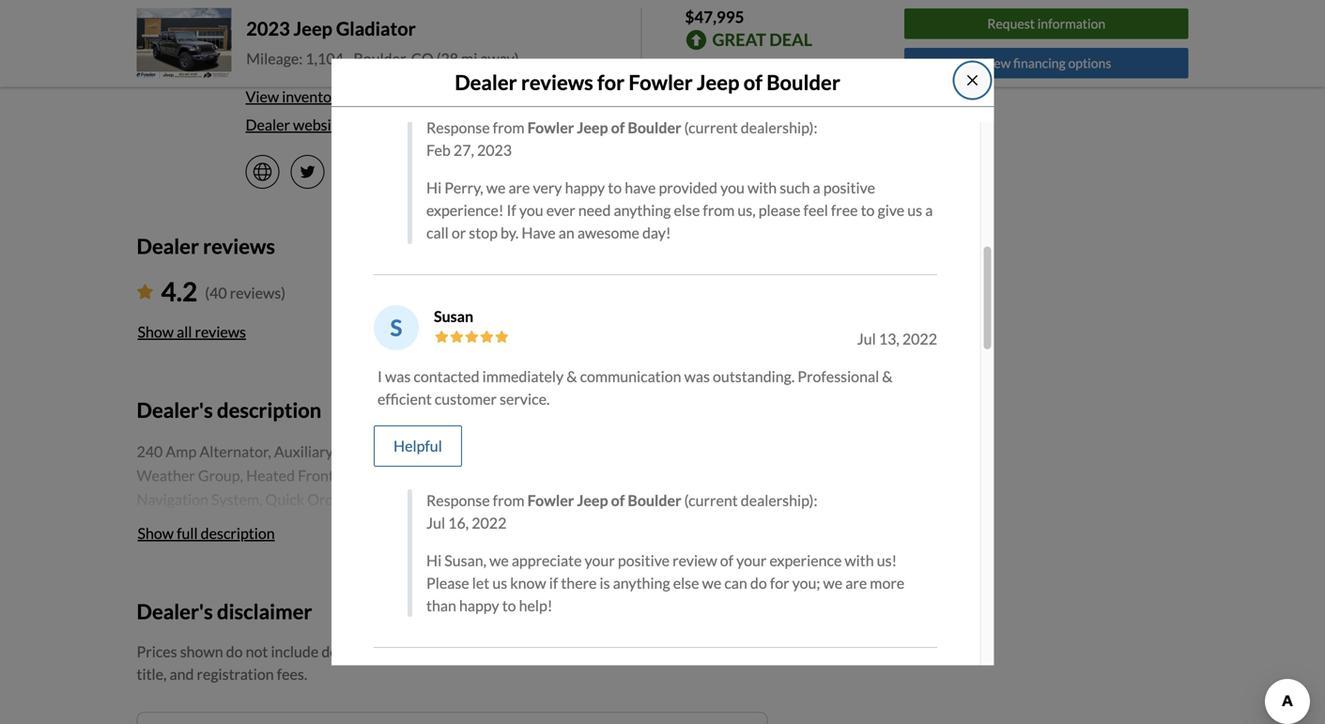 Task type: describe. For each thing, give the bounding box(es) containing it.
$4,573
[[685, 56, 732, 75]]

if
[[549, 574, 558, 592]]

susan,
[[444, 551, 486, 570]]

hi susan, we appreciate your positive review of your experience with us! please let us know if there is anything else we can do for you; we are more than happy to help!
[[426, 551, 905, 615]]

0 vertical spatial a
[[813, 178, 820, 197]]

fee
[[531, 642, 552, 661]]

please
[[759, 201, 801, 219]]

provided
[[659, 178, 717, 197]]

information
[[208, 586, 287, 605]]

close modal dealer reviews for fowler jeep of boulder image
[[965, 73, 980, 88]]

heavy-
[[538, 466, 585, 484]]

reviews)
[[230, 284, 286, 302]]

shown
[[180, 642, 223, 661]]

dealer's for dealer's disclaimer
[[137, 599, 213, 623]]

miles
[[137, 562, 171, 581]]

price!
[[599, 538, 639, 557]]

awesome
[[577, 224, 639, 242]]

immediately
[[482, 367, 564, 386]]

1 vertical spatial group,
[[198, 466, 243, 484]]

rubicon,
[[438, 490, 495, 508]]

know
[[510, 574, 546, 592]]

from for response from fowler jeep of boulder (current dealership): feb 27, 2023
[[493, 118, 525, 137]]

such
[[780, 178, 810, 197]]

dealer's disclaimer
[[137, 599, 312, 623]]

for inside hi susan, we appreciate your positive review of your experience with us! please let us know if there is anything else we can do for you; we are more than happy to help!
[[770, 574, 789, 592]]

0 vertical spatial market
[[779, 56, 826, 75]]

2023 jeep gladiator image
[[137, 8, 231, 79]]

system,
[[211, 490, 262, 508]]

switches,
[[493, 442, 555, 460]]

alternator,
[[199, 442, 271, 460]]

plus
[[612, 642, 639, 661]]

do inside prices shown do not include dealer documentation/handling fee of $699, plus any applicable tax, title, and registration fees.
[[226, 642, 243, 661]]

cold
[[716, 442, 747, 460]]

dealer website
[[246, 115, 345, 134]]

1 trailer from the left
[[498, 490, 541, 508]]

outstanding.
[[713, 367, 795, 386]]

$699,
[[571, 642, 609, 661]]

engine
[[621, 466, 666, 484]]

view for view inventory
[[246, 87, 279, 106]]

title,
[[137, 665, 167, 683]]

can
[[724, 574, 747, 592]]

automatic
[[693, 514, 762, 533]]

2 auxiliary from the left
[[431, 442, 490, 460]]

clean
[[281, 538, 319, 557]]

2 trailer from the left
[[627, 490, 670, 508]]

information
[[1037, 16, 1105, 32]]

0 vertical spatial you
[[720, 178, 745, 197]]

0 vertical spatial fowler
[[629, 70, 693, 95]]

stop
[[469, 224, 498, 242]]

2022 inside response from fowler jeep of boulder (current dealership): jul 16, 2022
[[472, 514, 507, 532]]

reviews for dealer reviews
[[203, 234, 275, 258]]

if
[[507, 201, 516, 219]]

2023 inside "2023 jeep gladiator mileage: 1,104 · boulder, co (28 mi away)"
[[246, 17, 290, 40]]

ever
[[546, 201, 575, 219]]

is inside hi susan, we appreciate your positive review of your experience with us! please let us know if there is anything else we can do for you; we are more than happy to help!
[[600, 574, 610, 592]]

(current for provided
[[684, 118, 738, 137]]

1 horizontal spatial below
[[431, 538, 471, 557]]

iv
[[596, 442, 611, 460]]

show full description button
[[137, 513, 276, 554]]

happy inside hi perry, we are very happy to have provided you with such a positive experience! if you ever need anything else from us, please feel free to give us a call or stop by. have an awesome day!
[[565, 178, 605, 197]]

1,104
[[306, 49, 344, 67]]

fair
[[507, 538, 533, 557]]

1 horizontal spatial 2022
[[902, 330, 937, 348]]

jul 13, 2022
[[857, 330, 937, 348]]

more
[[870, 574, 905, 592]]

give
[[878, 201, 905, 219]]

show for dealer
[[138, 322, 174, 341]]

registration
[[197, 665, 274, 683]]

sarge
[[330, 514, 367, 533]]

of inside "response from fowler jeep of boulder (current dealership): feb 27, 2023"
[[611, 118, 625, 137]]

appreciate
[[512, 551, 582, 570]]

disclaimer
[[217, 599, 312, 623]]

documentation/handling
[[366, 642, 528, 661]]

fees.
[[277, 665, 307, 683]]

reviews for dealer reviews for fowler jeep of boulder
[[521, 70, 593, 95]]

fowler for response from fowler jeep of boulder (current dealership): jul 16, 2022
[[527, 491, 574, 510]]

of inside response from fowler jeep of boulder (current dealership): jul 16, 2022
[[611, 491, 625, 510]]

seats,
[[337, 466, 376, 484]]

jeep inside "2023 jeep gladiator mileage: 1,104 · boulder, co (28 mi away)"
[[294, 17, 332, 40]]

jeep inside response from fowler jeep of boulder (current dealership): jul 16, 2022
[[577, 491, 608, 510]]

we inside hi perry, we are very happy to have provided you with such a positive experience! if you ever need anything else from us, please feel free to give us a call or stop by. have an awesome day!
[[486, 178, 506, 197]]

switch
[[336, 442, 380, 460]]

0 horizontal spatial below
[[174, 562, 214, 581]]

average!
[[267, 562, 323, 581]]

jeep inside the 240 amp alternator, auxiliary switch group, auxiliary switches, class iv receiver hitch, cold weather group, heated front seats, heated steering wheel, heavy-duty engine cooling, navigation system, quick order package 24r rubicon, trailer hitch zoom, trailer tow package. 2023 jeep gladiator rubicon sarge green clearcoat 3.6l v6 24v vvt 4wd 8-speed automatic carfax one-owner. clean carfax.  priced below kbb fair purchase price! odometer is 2838 miles below market average! additional information
[[174, 514, 205, 533]]

24r
[[408, 490, 435, 508]]

1 your from the left
[[585, 551, 615, 570]]

1 horizontal spatial to
[[608, 178, 622, 197]]

from for response from fowler jeep of boulder (current dealership): jul 16, 2022
[[493, 491, 525, 510]]

(720)
[[246, 31, 281, 49]]

0 horizontal spatial for
[[597, 70, 625, 95]]

(current for your
[[684, 491, 738, 510]]

co inside "2023 jeep gladiator mileage: 1,104 · boulder, co (28 mi away)"
[[411, 49, 434, 67]]

customer
[[435, 390, 497, 408]]

away)
[[480, 49, 519, 67]]

13,
[[879, 330, 899, 348]]

2 & from the left
[[882, 367, 893, 386]]

dealer
[[321, 642, 363, 661]]

dealer for dealer website
[[246, 115, 290, 134]]

great
[[712, 29, 766, 50]]

additional
[[137, 586, 205, 605]]

2023 jeep gladiator mileage: 1,104 · boulder, co (28 mi away)
[[246, 17, 519, 67]]

with for such
[[747, 178, 777, 197]]

$4,573 below market
[[685, 56, 826, 75]]

1 was from the left
[[385, 367, 411, 386]]

professional
[[798, 367, 879, 386]]

you;
[[792, 574, 820, 592]]

4.2
[[161, 275, 197, 307]]

hi for hi susan, we appreciate your positive review of your experience with us! please let us know if there is anything else we can do for you; we are more than happy to help!
[[426, 551, 442, 570]]

show for dealer's
[[138, 524, 174, 542]]

2 heated from the left
[[379, 466, 428, 484]]

website
[[293, 115, 345, 134]]

applicable
[[668, 642, 735, 661]]

548-
[[284, 31, 315, 49]]

mileage:
[[246, 49, 303, 67]]

response for 27,
[[426, 118, 490, 137]]

with for us!
[[845, 551, 874, 570]]

i was contacted immediately & communication   was outstanding. professional & efficient   customer service.
[[378, 367, 893, 408]]

include
[[271, 642, 319, 661]]

1 heated from the left
[[246, 466, 295, 484]]

view inventory link
[[246, 87, 345, 106]]

boulder for response from fowler jeep of boulder (current dealership): jul 16, 2022
[[628, 491, 681, 510]]

view for view financing options
[[982, 55, 1011, 71]]

class
[[558, 442, 593, 460]]

boulder, inside "2023 jeep gladiator mileage: 1,104 · boulder, co (28 mi away)"
[[354, 49, 408, 67]]

reviews inside show all reviews button
[[195, 322, 246, 341]]



Task type: locate. For each thing, give the bounding box(es) containing it.
from inside "response from fowler jeep of boulder (current dealership): feb 27, 2023"
[[493, 118, 525, 137]]

are left more
[[845, 574, 867, 592]]

us
[[907, 201, 922, 219], [492, 574, 507, 592]]

fowler up "response from fowler jeep of boulder (current dealership): feb 27, 2023" on the top
[[629, 70, 693, 95]]

1 horizontal spatial co
[[451, 59, 473, 77]]

else inside hi susan, we appreciate your positive review of your experience with us! please let us know if there is anything else we can do for you; we are more than happy to help!
[[673, 574, 699, 592]]

dealership): up automatic
[[741, 491, 817, 510]]

positive inside hi susan, we appreciate your positive review of your experience with us! please let us know if there is anything else we can do for you; we are more than happy to help!
[[618, 551, 670, 570]]

show inside button
[[138, 322, 174, 341]]

happy down the let
[[459, 596, 499, 615]]

hi left perry,
[[426, 178, 442, 197]]

dealership): inside response from fowler jeep of boulder (current dealership): jul 16, 2022
[[741, 491, 817, 510]]

we left can
[[702, 574, 721, 592]]

auxiliary up front
[[274, 442, 333, 460]]

any
[[642, 642, 665, 661]]

are
[[508, 178, 530, 197], [845, 574, 867, 592]]

we right perry,
[[486, 178, 506, 197]]

1 vertical spatial happy
[[459, 596, 499, 615]]

for left you; at the right of the page
[[770, 574, 789, 592]]

dealership): for response from fowler jeep of boulder (current dealership): jul 16, 2022
[[741, 491, 817, 510]]

of up "4wd"
[[611, 491, 625, 510]]

dealer's up "amp"
[[137, 398, 213, 422]]

0 vertical spatial else
[[674, 201, 700, 219]]

0 vertical spatial for
[[597, 70, 625, 95]]

5075
[[246, 59, 280, 77]]

0 vertical spatial 2023
[[246, 17, 290, 40]]

dealer inside s dialog
[[455, 70, 517, 95]]

1 horizontal spatial view
[[982, 55, 1011, 71]]

1 vertical spatial description
[[201, 524, 275, 542]]

positive up free
[[823, 178, 875, 197]]

jeep down navigation
[[174, 514, 205, 533]]

or
[[452, 224, 466, 242]]

1 horizontal spatial you
[[720, 178, 745, 197]]

1 horizontal spatial 2023
[[246, 17, 290, 40]]

0 vertical spatial response
[[426, 118, 490, 137]]

free
[[831, 201, 858, 219]]

reviews right all
[[195, 322, 246, 341]]

(current down $4,573
[[684, 118, 738, 137]]

group, down alternator,
[[198, 466, 243, 484]]

gladiator inside the 240 amp alternator, auxiliary switch group, auxiliary switches, class iv receiver hitch, cold weather group, heated front seats, heated steering wheel, heavy-duty engine cooling, navigation system, quick order package 24r rubicon, trailer hitch zoom, trailer tow package. 2023 jeep gladiator rubicon sarge green clearcoat 3.6l v6 24v vvt 4wd 8-speed automatic carfax one-owner. clean carfax.  priced below kbb fair purchase price! odometer is 2838 miles below market average! additional information
[[208, 514, 270, 533]]

boulder inside "response from fowler jeep of boulder (current dealership): feb 27, 2023"
[[628, 118, 681, 137]]

0 vertical spatial anything
[[614, 201, 671, 219]]

below
[[735, 56, 776, 75]]

0 vertical spatial description
[[217, 398, 321, 422]]

1 horizontal spatial with
[[845, 551, 874, 570]]

response for 16,
[[426, 491, 490, 510]]

1 horizontal spatial do
[[750, 574, 767, 592]]

dealer's up prices
[[137, 599, 213, 623]]

need
[[578, 201, 611, 219]]

with
[[747, 178, 777, 197], [845, 551, 874, 570]]

wheel,
[[489, 466, 535, 484]]

to right free
[[861, 201, 875, 219]]

0 horizontal spatial 2023
[[137, 514, 172, 533]]

boulder, right ,
[[393, 59, 448, 77]]

1 horizontal spatial group,
[[383, 442, 429, 460]]

for up "response from fowler jeep of boulder (current dealership): feb 27, 2023" on the top
[[597, 70, 625, 95]]

1 horizontal spatial heated
[[379, 466, 428, 484]]

1 vertical spatial below
[[174, 562, 214, 581]]

0 horizontal spatial do
[[226, 642, 243, 661]]

fowler inside response from fowler jeep of boulder (current dealership): jul 16, 2022
[[527, 491, 574, 510]]

duty
[[585, 466, 618, 484]]

boulder, right ·
[[354, 49, 408, 67]]

with left us!
[[845, 551, 874, 570]]

dealership): for response from fowler jeep of boulder (current dealership): feb 27, 2023
[[741, 118, 817, 137]]

2 vertical spatial boulder
[[628, 491, 681, 510]]

anything inside hi perry, we are very happy to have provided you with such a positive experience! if you ever need anything else from us, please feel free to give us a call or stop by. have an awesome day!
[[614, 201, 671, 219]]

0 vertical spatial hi
[[426, 178, 442, 197]]

us inside hi perry, we are very happy to have provided you with such a positive experience! if you ever need anything else from us, please feel free to give us a call or stop by. have an awesome day!
[[907, 201, 922, 219]]

jul left '16,' in the bottom left of the page
[[426, 514, 445, 532]]

response up '16,' in the bottom left of the page
[[426, 491, 490, 510]]

0 horizontal spatial with
[[747, 178, 777, 197]]

2 was from the left
[[684, 367, 710, 386]]

heated up quick
[[246, 466, 295, 484]]

else for from
[[674, 201, 700, 219]]

1 vertical spatial a
[[925, 201, 933, 219]]

jul inside response from fowler jeep of boulder (current dealership): jul 16, 2022
[[426, 514, 445, 532]]

us!
[[877, 551, 897, 570]]

27,
[[453, 141, 474, 159]]

view financing options
[[982, 55, 1111, 71]]

0 vertical spatial below
[[431, 538, 471, 557]]

1 horizontal spatial auxiliary
[[431, 442, 490, 460]]

show all reviews button
[[137, 311, 247, 352]]

with inside hi perry, we are very happy to have provided you with such a positive experience! if you ever need anything else from us, please feel free to give us a call or stop by. have an awesome day!
[[747, 178, 777, 197]]

dealer for dealer reviews for fowler jeep of boulder
[[455, 70, 517, 95]]

dealer's for dealer's description
[[137, 398, 213, 422]]

positive
[[823, 178, 875, 197], [618, 551, 670, 570]]

market inside the 240 amp alternator, auxiliary switch group, auxiliary switches, class iv receiver hitch, cold weather group, heated front seats, heated steering wheel, heavy-duty engine cooling, navigation system, quick order package 24r rubicon, trailer hitch zoom, trailer tow package. 2023 jeep gladiator rubicon sarge green clearcoat 3.6l v6 24v vvt 4wd 8-speed automatic carfax one-owner. clean carfax.  priced below kbb fair purchase price! odometer is 2838 miles below market average! additional information
[[217, 562, 264, 581]]

dealership):
[[741, 118, 817, 137], [741, 491, 817, 510]]

carfax.
[[322, 538, 383, 557]]

we right you; at the right of the page
[[823, 574, 843, 592]]

tax,
[[738, 642, 762, 661]]

from inside hi perry, we are very happy to have provided you with such a positive experience! if you ever need anything else from us, please feel free to give us a call or stop by. have an awesome day!
[[703, 201, 735, 219]]

reviews inside s dialog
[[521, 70, 593, 95]]

0 vertical spatial 2022
[[902, 330, 937, 348]]

weather
[[137, 466, 195, 484]]

response inside response from fowler jeep of boulder (current dealership): jul 16, 2022
[[426, 491, 490, 510]]

jeep down dealer reviews for fowler jeep of boulder
[[577, 118, 608, 137]]

boulder for response from fowler jeep of boulder (current dealership): feb 27, 2023
[[628, 118, 681, 137]]

else down review
[[673, 574, 699, 592]]

dealer up 4.2
[[137, 234, 199, 258]]

response inside "response from fowler jeep of boulder (current dealership): feb 27, 2023"
[[426, 118, 490, 137]]

jeep up 1,104
[[294, 17, 332, 40]]

2023 up mileage:
[[246, 17, 290, 40]]

2 horizontal spatial dealer
[[455, 70, 517, 95]]

1 horizontal spatial jul
[[857, 330, 876, 348]]

happy up need
[[565, 178, 605, 197]]

1 vertical spatial view
[[246, 87, 279, 106]]

anything inside hi susan, we appreciate your positive review of your experience with us! please let us know if there is anything else we can do for you; we are more than happy to help!
[[613, 574, 670, 592]]

you
[[720, 178, 745, 197], [519, 201, 543, 219]]

do left not
[[226, 642, 243, 661]]

description
[[217, 398, 321, 422], [201, 524, 275, 542]]

1 vertical spatial positive
[[618, 551, 670, 570]]

0 horizontal spatial &
[[566, 367, 577, 386]]

0 horizontal spatial heated
[[246, 466, 295, 484]]

communication
[[580, 367, 681, 386]]

from left us,
[[703, 201, 735, 219]]

1 vertical spatial boulder
[[628, 118, 681, 137]]

happy inside hi susan, we appreciate your positive review of your experience with us! please let us know if there is anything else we can do for you; we are more than happy to help!
[[459, 596, 499, 615]]

s
[[390, 314, 402, 341]]

1 horizontal spatial a
[[925, 201, 933, 219]]

jeep up "vvt"
[[577, 491, 608, 510]]

16,
[[448, 514, 469, 532]]

dealer down away)
[[455, 70, 517, 95]]

do inside hi susan, we appreciate your positive review of your experience with us! please let us know if there is anything else we can do for you; we are more than happy to help!
[[750, 574, 767, 592]]

1 vertical spatial gladiator
[[208, 514, 270, 533]]

co
[[411, 49, 434, 67], [451, 59, 473, 77]]

i
[[378, 367, 382, 386]]

else for we
[[673, 574, 699, 592]]

1 vertical spatial 2023
[[477, 141, 512, 159]]

group, right switch
[[383, 442, 429, 460]]

dealer for dealer reviews
[[137, 234, 199, 258]]

else down provided
[[674, 201, 700, 219]]

purchase
[[536, 538, 597, 557]]

s dialog
[[331, 0, 994, 724]]

1 auxiliary from the left
[[274, 442, 333, 460]]

2 horizontal spatial to
[[861, 201, 875, 219]]

1 vertical spatial 2022
[[472, 514, 507, 532]]

0 vertical spatial jul
[[857, 330, 876, 348]]

0 horizontal spatial you
[[519, 201, 543, 219]]

0 vertical spatial (current
[[684, 118, 738, 137]]

very
[[533, 178, 562, 197]]

2 dealer's from the top
[[137, 599, 213, 623]]

co left 80301
[[451, 59, 473, 77]]

0 vertical spatial dealer's
[[137, 398, 213, 422]]

experience
[[770, 551, 842, 570]]

please
[[426, 574, 469, 592]]

2023 inside the 240 amp alternator, auxiliary switch group, auxiliary switches, class iv receiver hitch, cold weather group, heated front seats, heated steering wheel, heavy-duty engine cooling, navigation system, quick order package 24r rubicon, trailer hitch zoom, trailer tow package. 2023 jeep gladiator rubicon sarge green clearcoat 3.6l v6 24v vvt 4wd 8-speed automatic carfax one-owner. clean carfax.  priced below kbb fair purchase price! odometer is 2838 miles below market average! additional information
[[137, 514, 172, 533]]

from inside response from fowler jeep of boulder (current dealership): jul 16, 2022
[[493, 491, 525, 510]]

dealer down view inventory "link"
[[246, 115, 290, 134]]

2 hi from the top
[[426, 551, 442, 570]]

1 vertical spatial hi
[[426, 551, 442, 570]]

an
[[559, 224, 575, 242]]

us right give at the top right of the page
[[907, 201, 922, 219]]

anything for to
[[614, 201, 671, 219]]

than
[[426, 596, 456, 615]]

2 response from the top
[[426, 491, 490, 510]]

24v
[[535, 514, 562, 533]]

fowler for response from fowler jeep of boulder (current dealership): feb 27, 2023
[[527, 118, 574, 137]]

reviews right 80301
[[521, 70, 593, 95]]

1 vertical spatial market
[[217, 562, 264, 581]]

one-
[[197, 538, 231, 557]]

clearcoat
[[414, 514, 479, 533]]

co left "(28"
[[411, 49, 434, 67]]

1 response from the top
[[426, 118, 490, 137]]

0 horizontal spatial dealer
[[137, 234, 199, 258]]

to left help!
[[502, 596, 516, 615]]

rubicon
[[273, 514, 327, 533]]

are inside hi perry, we are very happy to have provided you with such a positive experience! if you ever need anything else from us, please feel free to give us a call or stop by. have an awesome day!
[[508, 178, 530, 197]]

hi for hi perry, we are very happy to have provided you with such a positive experience! if you ever need anything else from us, please feel free to give us a call or stop by. have an awesome day!
[[426, 178, 442, 197]]

anything down price!
[[613, 574, 670, 592]]

1 vertical spatial you
[[519, 201, 543, 219]]

1 (current from the top
[[684, 118, 738, 137]]

kbb
[[474, 538, 504, 557]]

2838
[[726, 538, 761, 557]]

gladiator down "system," on the left bottom of the page
[[208, 514, 270, 533]]

(28
[[436, 49, 458, 67]]

pearl
[[315, 59, 349, 77]]

trailer up v6
[[498, 490, 541, 508]]

you right if in the top of the page
[[519, 201, 543, 219]]

1 horizontal spatial your
[[736, 551, 767, 570]]

(current inside "response from fowler jeep of boulder (current dealership): feb 27, 2023"
[[684, 118, 738, 137]]

gladiator up 'pkwy'
[[336, 17, 416, 40]]

description up alternator,
[[217, 398, 321, 422]]

us right the let
[[492, 574, 507, 592]]

are up if in the top of the page
[[508, 178, 530, 197]]

0 vertical spatial from
[[493, 118, 525, 137]]

you up us,
[[720, 178, 745, 197]]

0 horizontal spatial auxiliary
[[274, 442, 333, 460]]

2022 right 13,
[[902, 330, 937, 348]]

from down wheel,
[[493, 491, 525, 510]]

2 vertical spatial to
[[502, 596, 516, 615]]

contacted
[[414, 367, 479, 386]]

dealer reviews for fowler jeep of boulder
[[455, 70, 840, 95]]

great deal
[[712, 29, 812, 50]]

from
[[493, 118, 525, 137], [703, 201, 735, 219], [493, 491, 525, 510]]

heated up 24r
[[379, 466, 428, 484]]

efficient
[[378, 390, 432, 408]]

1 horizontal spatial was
[[684, 367, 710, 386]]

dealership): up the such
[[741, 118, 817, 137]]

0 vertical spatial show
[[138, 322, 174, 341]]

jeep inside "response from fowler jeep of boulder (current dealership): feb 27, 2023"
[[577, 118, 608, 137]]

your up can
[[736, 551, 767, 570]]

anything for review
[[613, 574, 670, 592]]

else inside hi perry, we are very happy to have provided you with such a positive experience! if you ever need anything else from us, please feel free to give us a call or stop by. have an awesome day!
[[674, 201, 700, 219]]

boulder down dealer reviews for fowler jeep of boulder
[[628, 118, 681, 137]]

1 vertical spatial from
[[703, 201, 735, 219]]

& right immediately
[[566, 367, 577, 386]]

view down 5075
[[246, 87, 279, 106]]

1 horizontal spatial gladiator
[[336, 17, 416, 40]]

help!
[[519, 596, 553, 615]]

boulder inside response from fowler jeep of boulder (current dealership): jul 16, 2022
[[628, 491, 681, 510]]

of down dealer reviews for fowler jeep of boulder
[[611, 118, 625, 137]]

2 show from the top
[[138, 524, 174, 542]]

(current inside response from fowler jeep of boulder (current dealership): jul 16, 2022
[[684, 491, 738, 510]]

0 horizontal spatial group,
[[198, 466, 243, 484]]

prices shown do not include dealer documentation/handling fee of $699, plus any applicable tax, title, and registration fees.
[[137, 642, 762, 683]]

dealership): inside "response from fowler jeep of boulder (current dealership): feb 27, 2023"
[[741, 118, 817, 137]]

auxiliary up steering
[[431, 442, 490, 460]]

1 horizontal spatial market
[[779, 56, 826, 75]]

0 vertical spatial to
[[608, 178, 622, 197]]

2 horizontal spatial 2023
[[477, 141, 512, 159]]

hi
[[426, 178, 442, 197], [426, 551, 442, 570]]

all
[[177, 322, 192, 341]]

0 horizontal spatial trailer
[[498, 490, 541, 508]]

full
[[177, 524, 198, 542]]

0 vertical spatial view
[[982, 55, 1011, 71]]

response
[[426, 118, 490, 137], [426, 491, 490, 510]]

reviews
[[521, 70, 593, 95], [203, 234, 275, 258], [195, 322, 246, 341]]

boulder up the 8-
[[628, 491, 681, 510]]

1 horizontal spatial &
[[882, 367, 893, 386]]

view inventory
[[246, 87, 345, 106]]

below down the clearcoat
[[431, 538, 471, 557]]

fowler up 24v
[[527, 491, 574, 510]]

not
[[246, 642, 268, 661]]

0 vertical spatial are
[[508, 178, 530, 197]]

is inside the 240 amp alternator, auxiliary switch group, auxiliary switches, class iv receiver hitch, cold weather group, heated front seats, heated steering wheel, heavy-duty engine cooling, navigation system, quick order package 24r rubicon, trailer hitch zoom, trailer tow package. 2023 jeep gladiator rubicon sarge green clearcoat 3.6l v6 24v vvt 4wd 8-speed automatic carfax one-owner. clean carfax.  priced below kbb fair purchase price! odometer is 2838 miles below market average! additional information
[[713, 538, 723, 557]]

2023 down the dealer website link
[[477, 141, 512, 159]]

inventory
[[282, 87, 345, 106]]

1 vertical spatial do
[[226, 642, 243, 661]]

2023 up the "carfax"
[[137, 514, 172, 533]]

1 horizontal spatial are
[[845, 574, 867, 592]]

(720) 548-2183
[[246, 31, 350, 49]]

of right fee
[[555, 642, 568, 661]]

2 vertical spatial reviews
[[195, 322, 246, 341]]

view financing options button
[[904, 48, 1188, 78]]

navigation
[[137, 490, 208, 508]]

amp
[[166, 442, 197, 460]]

response from fowler jeep of boulder (current dealership): feb 27, 2023
[[426, 118, 817, 159]]

1 dealer's from the top
[[137, 398, 213, 422]]

description inside button
[[201, 524, 275, 542]]

are inside hi susan, we appreciate your positive review of your experience with us! please let us know if there is anything else we can do for you; we are more than happy to help!
[[845, 574, 867, 592]]

(40
[[205, 284, 227, 302]]

1 hi from the top
[[426, 178, 442, 197]]

1 vertical spatial for
[[770, 574, 789, 592]]

positive down the 8-
[[618, 551, 670, 570]]

hi inside hi perry, we are very happy to have provided you with such a positive experience! if you ever need anything else from us, please feel free to give us a call or stop by. have an awesome day!
[[426, 178, 442, 197]]

trailer down 'engine'
[[627, 490, 670, 508]]

was left outstanding.
[[684, 367, 710, 386]]

a right give at the top right of the page
[[925, 201, 933, 219]]

below down one-
[[174, 562, 214, 581]]

0 vertical spatial gladiator
[[336, 17, 416, 40]]

group,
[[383, 442, 429, 460], [198, 466, 243, 484]]

1 horizontal spatial dealer
[[246, 115, 290, 134]]

2 vertical spatial dealer
[[137, 234, 199, 258]]

hi perry, we are very happy to have provided you with such a positive experience! if you ever need anything else from us, please feel free to give us a call or stop by. have an awesome day!
[[426, 178, 933, 242]]

& down 13,
[[882, 367, 893, 386]]

3.6l
[[482, 514, 510, 533]]

of down great deal
[[744, 70, 763, 95]]

to left have
[[608, 178, 622, 197]]

0 vertical spatial boulder
[[767, 70, 840, 95]]

jeep down great
[[697, 70, 740, 95]]

is left 2838
[[713, 538, 723, 557]]

0 horizontal spatial 2022
[[472, 514, 507, 532]]

anything down have
[[614, 201, 671, 219]]

gladiator inside "2023 jeep gladiator mileage: 1,104 · boulder, co (28 mi away)"
[[336, 17, 416, 40]]

0 vertical spatial reviews
[[521, 70, 593, 95]]

market
[[779, 56, 826, 75], [217, 562, 264, 581]]

2022
[[902, 330, 937, 348], [472, 514, 507, 532]]

have
[[522, 224, 556, 242]]

jul left 13,
[[857, 330, 876, 348]]

was right i
[[385, 367, 411, 386]]

boulder down deal
[[767, 70, 840, 95]]

1 vertical spatial is
[[600, 574, 610, 592]]

do right can
[[750, 574, 767, 592]]

order
[[307, 490, 348, 508]]

reviews up the 4.2 (40 reviews)
[[203, 234, 275, 258]]

hi up please
[[426, 551, 442, 570]]

2 your from the left
[[736, 551, 767, 570]]

green
[[370, 514, 411, 533]]

with inside hi susan, we appreciate your positive review of your experience with us! please let us know if there is anything else we can do for you; we are more than happy to help!
[[845, 551, 874, 570]]

hitch
[[544, 490, 580, 508]]

1 vertical spatial us
[[492, 574, 507, 592]]

view down request
[[982, 55, 1011, 71]]

0 horizontal spatial us
[[492, 574, 507, 592]]

1 dealership): from the top
[[741, 118, 817, 137]]

star image
[[137, 284, 154, 299]]

us inside hi susan, we appreciate your positive review of your experience with us! please let us know if there is anything else we can do for you; we are more than happy to help!
[[492, 574, 507, 592]]

positive inside hi perry, we are very happy to have provided you with such a positive experience! if you ever need anything else from us, please feel free to give us a call or stop by. have an awesome day!
[[823, 178, 875, 197]]

0 horizontal spatial gladiator
[[208, 514, 270, 533]]

2 (current from the top
[[684, 491, 738, 510]]

of up can
[[720, 551, 734, 570]]

2 dealership): from the top
[[741, 491, 817, 510]]

fowler inside "response from fowler jeep of boulder (current dealership): feb 27, 2023"
[[527, 118, 574, 137]]

to inside hi susan, we appreciate your positive review of your experience with us! please let us know if there is anything else we can do for you; we are more than happy to help!
[[502, 596, 516, 615]]

view inside button
[[982, 55, 1011, 71]]

your up the there
[[585, 551, 615, 570]]

1 vertical spatial else
[[673, 574, 699, 592]]

1 vertical spatial response
[[426, 491, 490, 510]]

show left all
[[138, 322, 174, 341]]

show inside button
[[138, 524, 174, 542]]

from down 80301
[[493, 118, 525, 137]]

1 show from the top
[[138, 322, 174, 341]]

2023 inside "response from fowler jeep of boulder (current dealership): feb 27, 2023"
[[477, 141, 512, 159]]

2183
[[315, 31, 350, 49]]

(current up automatic
[[684, 491, 738, 510]]

market down deal
[[779, 56, 826, 75]]

1 vertical spatial to
[[861, 201, 875, 219]]

0 vertical spatial group,
[[383, 442, 429, 460]]

owner.
[[231, 538, 279, 557]]

0 vertical spatial positive
[[823, 178, 875, 197]]

helpful button
[[374, 425, 462, 467]]

1 vertical spatial reviews
[[203, 234, 275, 258]]

0 horizontal spatial your
[[585, 551, 615, 570]]

of inside prices shown do not include dealer documentation/handling fee of $699, plus any applicable tax, title, and registration fees.
[[555, 642, 568, 661]]

1 & from the left
[[566, 367, 577, 386]]

a right the such
[[813, 178, 820, 197]]

1 vertical spatial are
[[845, 574, 867, 592]]

speed
[[650, 514, 690, 533]]

with up us,
[[747, 178, 777, 197]]

hi inside hi susan, we appreciate your positive review of your experience with us! please let us know if there is anything else we can do for you; we are more than happy to help!
[[426, 551, 442, 570]]

0 vertical spatial with
[[747, 178, 777, 197]]

1 vertical spatial (current
[[684, 491, 738, 510]]

odometer
[[642, 538, 710, 557]]

experience!
[[426, 201, 504, 219]]

1 vertical spatial dealership):
[[741, 491, 817, 510]]

1 horizontal spatial is
[[713, 538, 723, 557]]

zoom,
[[583, 490, 624, 508]]

of inside hi susan, we appreciate your positive review of your experience with us! please let us know if there is anything else we can do for you; we are more than happy to help!
[[720, 551, 734, 570]]

front
[[298, 466, 334, 484]]

market up the information at the left of the page
[[217, 562, 264, 581]]

1 vertical spatial show
[[138, 524, 174, 542]]

,
[[387, 59, 390, 77]]

response up 27,
[[426, 118, 490, 137]]

helpful
[[393, 437, 442, 455]]

5075 east pearl pkwy , boulder, co 80301
[[246, 59, 520, 77]]

is right the there
[[600, 574, 610, 592]]

0 horizontal spatial positive
[[618, 551, 670, 570]]

description down "system," on the left bottom of the page
[[201, 524, 275, 542]]

2 vertical spatial 2023
[[137, 514, 172, 533]]

we up the let
[[489, 551, 509, 570]]



Task type: vqa. For each thing, say whether or not it's contained in the screenshot.
bottommost 'Back-'
no



